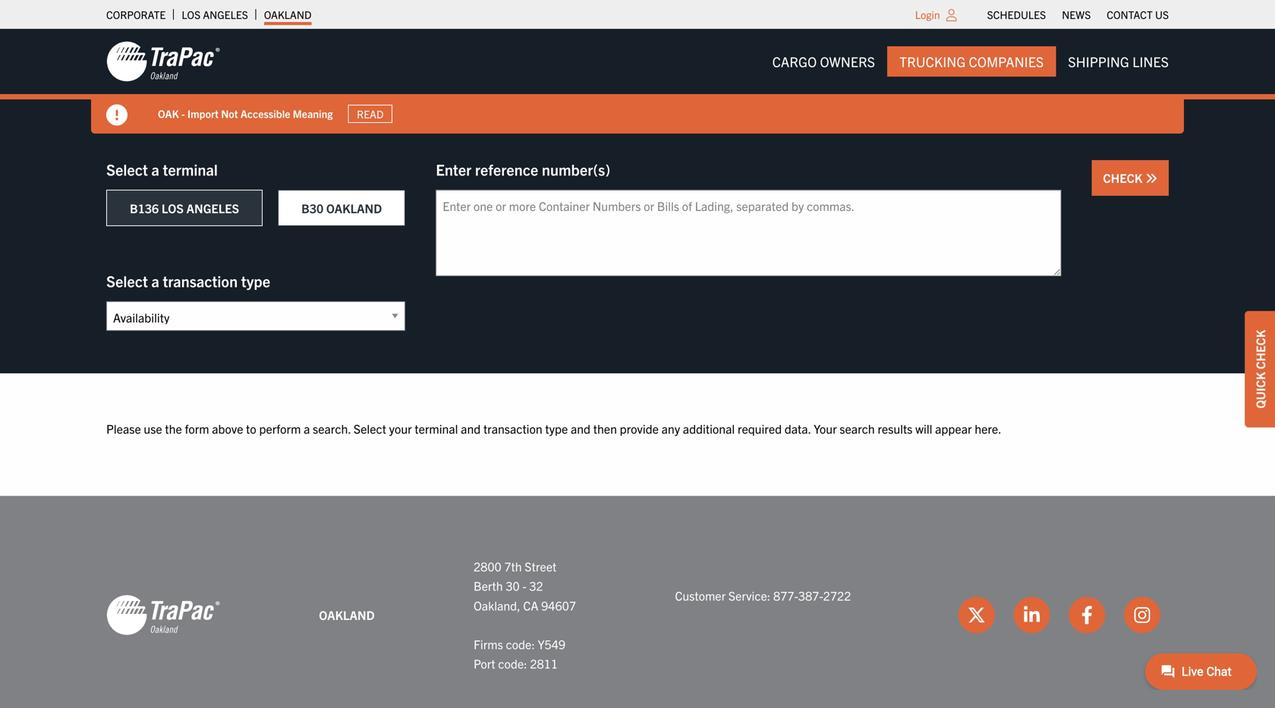 Task type: vqa. For each thing, say whether or not it's contained in the screenshot.
right |
no



Task type: describe. For each thing, give the bounding box(es) containing it.
2 vertical spatial select
[[354, 421, 386, 436]]

1 vertical spatial terminal
[[415, 421, 458, 436]]

real-time gate cameras link
[[878, 123, 1041, 142]]

trouble
[[704, 198, 739, 212]]

b136 los angeles
[[130, 200, 239, 216]]

empty yard summary
[[704, 270, 803, 284]]

877-
[[774, 588, 799, 603]]

shipping
[[1069, 53, 1130, 70]]

firms
[[474, 637, 503, 652]]

solid image
[[1146, 172, 1158, 185]]

owners
[[820, 53, 876, 70]]

number(s)
[[542, 160, 611, 179]]

contact us
[[1107, 8, 1169, 21]]

oak
[[158, 107, 179, 120]]

form
[[185, 421, 209, 436]]

results
[[878, 421, 913, 436]]

not
[[221, 107, 238, 120]]

banner containing cargo owners
[[0, 29, 1276, 301]]

0 vertical spatial code:
[[506, 637, 535, 652]]

brochure
[[964, 180, 1006, 194]]

1 horizontal spatial check
[[1253, 330, 1268, 370]]

service:
[[729, 588, 771, 603]]

terminal safety brochure
[[890, 180, 1006, 194]]

please use the form above to perform a search. select your terminal and transaction type and then provide any additional required data. your search results will appear here.
[[106, 421, 1002, 436]]

empty yard summary link
[[692, 268, 855, 286]]

summary
[[759, 270, 803, 284]]

0 vertical spatial los
[[182, 8, 201, 21]]

footer containing 2800 7th street
[[0, 496, 1276, 708]]

login
[[916, 8, 941, 21]]

make a payment trouble transactions
[[704, 180, 800, 212]]

enter
[[436, 160, 472, 179]]

trucking companies menu item
[[677, 46, 1056, 301]]

0 horizontal spatial type
[[241, 271, 270, 290]]

appointment
[[735, 126, 795, 139]]

a left search.
[[304, 421, 310, 436]]

above
[[212, 421, 243, 436]]

trouble transactions link
[[692, 196, 855, 214]]

oak - import not accessible meaning
[[158, 107, 333, 120]]

contact
[[1107, 8, 1153, 21]]

make a payment link
[[692, 178, 855, 196]]

contact us link
[[1107, 4, 1169, 25]]

required
[[738, 421, 782, 436]]

any
[[662, 421, 680, 436]]

los angeles link
[[182, 4, 248, 25]]

reference
[[475, 160, 539, 179]]

safety
[[932, 180, 961, 194]]

light image
[[947, 9, 957, 21]]

1 vertical spatial code:
[[498, 656, 527, 671]]

set
[[704, 126, 719, 139]]

meaning
[[293, 107, 333, 120]]

payment
[[740, 180, 780, 194]]

read
[[357, 107, 384, 121]]

trucking companies link
[[888, 46, 1056, 77]]

street
[[525, 559, 557, 574]]

b30
[[302, 200, 324, 216]]

1 horizontal spatial transaction
[[484, 421, 543, 436]]

oakland link
[[264, 4, 312, 25]]

real-time gate cameras
[[890, 126, 1003, 139]]

cargo
[[773, 53, 817, 70]]

7th
[[504, 559, 522, 574]]

check inside button
[[1104, 170, 1146, 185]]

check button
[[1092, 160, 1169, 196]]

your
[[814, 421, 837, 436]]

customer service: 877-387-2722
[[675, 588, 852, 603]]

2722
[[824, 588, 852, 603]]

oakland image for footer containing 2800 7th street
[[106, 594, 220, 637]]

perform
[[259, 421, 301, 436]]

schedules link
[[988, 4, 1047, 25]]

y549
[[538, 637, 566, 652]]

accessible
[[241, 107, 290, 120]]

gate
[[939, 126, 961, 139]]

trucking
[[900, 53, 966, 70]]

port
[[474, 656, 496, 671]]

then
[[594, 421, 617, 436]]

make
[[704, 180, 730, 194]]

please
[[106, 421, 141, 436]]

ca
[[523, 598, 539, 613]]

0 vertical spatial angeles
[[203, 8, 248, 21]]

menu for trucking companies
[[878, 123, 1041, 214]]

2800
[[474, 559, 502, 574]]

a for terminal
[[151, 160, 159, 179]]

32
[[530, 578, 544, 594]]

firms code:  y549 port code:  2811
[[474, 637, 566, 671]]

- inside 2800 7th street berth 30 - 32 oakland, ca 94607
[[523, 578, 527, 594]]

b136
[[130, 200, 159, 216]]

companies
[[969, 53, 1044, 70]]

0 horizontal spatial transaction
[[163, 271, 238, 290]]

2800 7th street berth 30 - 32 oakland, ca 94607
[[474, 559, 576, 613]]



Task type: locate. For each thing, give the bounding box(es) containing it.
empty
[[704, 270, 733, 284]]

los right b136
[[162, 200, 184, 216]]

additional
[[683, 421, 735, 436]]

corporate
[[106, 8, 166, 21]]

1 horizontal spatial and
[[571, 421, 591, 436]]

1 vertical spatial select
[[106, 271, 148, 290]]

schedules
[[988, 8, 1047, 21]]

us
[[1156, 8, 1169, 21]]

and
[[461, 421, 481, 436], [571, 421, 591, 436]]

select a transaction type
[[106, 271, 270, 290]]

quick
[[1253, 372, 1268, 409]]

quick check
[[1253, 330, 1268, 409]]

1 vertical spatial -
[[523, 578, 527, 594]]

94607
[[542, 598, 576, 613]]

set an appointment
[[704, 126, 795, 139]]

code: right port
[[498, 656, 527, 671]]

type
[[241, 271, 270, 290], [546, 421, 568, 436]]

a for payment
[[732, 180, 737, 194]]

menu containing real-time gate cameras
[[878, 123, 1041, 214]]

login link
[[916, 8, 941, 21]]

0 vertical spatial -
[[181, 107, 185, 120]]

select for select a transaction type
[[106, 271, 148, 290]]

- left 32
[[523, 578, 527, 594]]

menu bar
[[980, 4, 1177, 25], [677, 46, 1182, 301]]

1 oakland image from the top
[[106, 40, 220, 83]]

transaction
[[163, 271, 238, 290], [484, 421, 543, 436]]

0 horizontal spatial check
[[1104, 170, 1146, 185]]

data.
[[785, 421, 811, 436]]

1 horizontal spatial type
[[546, 421, 568, 436]]

terminal
[[890, 180, 930, 194]]

cameras
[[963, 126, 1003, 139]]

select
[[106, 160, 148, 179], [106, 271, 148, 290], [354, 421, 386, 436]]

1 horizontal spatial terminal
[[415, 421, 458, 436]]

los right corporate
[[182, 8, 201, 21]]

provide
[[620, 421, 659, 436]]

shipping lines link
[[1056, 46, 1182, 77]]

oakland
[[264, 8, 312, 21], [326, 200, 382, 216], [319, 608, 375, 623]]

banner
[[0, 29, 1276, 301]]

387-
[[799, 588, 824, 603]]

code:
[[506, 637, 535, 652], [498, 656, 527, 671]]

news
[[1062, 8, 1091, 21]]

2 and from the left
[[571, 421, 591, 436]]

angeles left oakland link
[[203, 8, 248, 21]]

terminal safety brochure link
[[878, 178, 1041, 196]]

oakland image inside footer
[[106, 594, 220, 637]]

0 vertical spatial check
[[1104, 170, 1146, 185]]

quick check link
[[1245, 311, 1276, 428]]

1 vertical spatial oakland
[[326, 200, 382, 216]]

0 vertical spatial terminal
[[163, 160, 218, 179]]

real-
[[890, 126, 914, 139]]

the
[[165, 421, 182, 436]]

1 horizontal spatial -
[[523, 578, 527, 594]]

angeles down select a terminal
[[187, 200, 239, 216]]

Enter reference number(s) text field
[[436, 190, 1062, 276]]

terminal up the b136 los angeles
[[163, 160, 218, 179]]

to
[[246, 421, 257, 436]]

lines
[[1133, 53, 1169, 70]]

set an appointment link
[[692, 123, 855, 142]]

1 vertical spatial check
[[1253, 330, 1268, 370]]

oakland image inside 'banner'
[[106, 40, 220, 83]]

transactions
[[741, 198, 800, 212]]

- inside 'banner'
[[181, 107, 185, 120]]

select left your
[[354, 421, 386, 436]]

oakland image for 'banner' at top containing cargo owners
[[106, 40, 220, 83]]

trucking companies
[[900, 53, 1044, 70]]

code: up 2811
[[506, 637, 535, 652]]

menu bar containing cargo owners
[[677, 46, 1182, 301]]

use
[[144, 421, 162, 436]]

customer
[[675, 588, 726, 603]]

-
[[181, 107, 185, 120], [523, 578, 527, 594]]

a up b136
[[151, 160, 159, 179]]

1 vertical spatial transaction
[[484, 421, 543, 436]]

a down b136
[[151, 271, 159, 290]]

1 and from the left
[[461, 421, 481, 436]]

los angeles
[[182, 8, 248, 21]]

1 vertical spatial menu bar
[[677, 46, 1182, 301]]

shipping lines
[[1069, 53, 1169, 70]]

oakland image
[[106, 40, 220, 83], [106, 594, 220, 637]]

check
[[1104, 170, 1146, 185], [1253, 330, 1268, 370]]

select for select a terminal
[[106, 160, 148, 179]]

here.
[[975, 421, 1002, 436]]

0 horizontal spatial terminal
[[163, 160, 218, 179]]

1 vertical spatial oakland image
[[106, 594, 220, 637]]

time
[[914, 126, 937, 139]]

b30 oakland
[[302, 200, 382, 216]]

corporate link
[[106, 4, 166, 25]]

0 vertical spatial select
[[106, 160, 148, 179]]

news link
[[1062, 4, 1091, 25]]

oakland,
[[474, 598, 521, 613]]

select a terminal
[[106, 160, 218, 179]]

an
[[722, 126, 733, 139]]

a for transaction
[[151, 271, 159, 290]]

and right your
[[461, 421, 481, 436]]

select up b136
[[106, 160, 148, 179]]

import
[[188, 107, 219, 120]]

1 vertical spatial type
[[546, 421, 568, 436]]

30
[[506, 578, 520, 594]]

0 vertical spatial transaction
[[163, 271, 238, 290]]

menu for cargo owners
[[677, 77, 1056, 301]]

cargo owners link
[[761, 46, 888, 77]]

0 horizontal spatial and
[[461, 421, 481, 436]]

2811
[[530, 656, 558, 671]]

terminal right your
[[415, 421, 458, 436]]

yard
[[736, 270, 756, 284]]

0 horizontal spatial -
[[181, 107, 185, 120]]

1 vertical spatial los
[[162, 200, 184, 216]]

menu item inside menu
[[692, 214, 855, 232]]

cargo owners
[[773, 53, 876, 70]]

menu
[[677, 77, 1056, 301], [692, 123, 855, 286], [878, 123, 1041, 214]]

solid image
[[106, 104, 128, 126]]

0 vertical spatial type
[[241, 271, 270, 290]]

2 oakland image from the top
[[106, 594, 220, 637]]

search
[[840, 421, 875, 436]]

footer
[[0, 496, 1276, 708]]

a right make
[[732, 180, 737, 194]]

2 vertical spatial oakland
[[319, 608, 375, 623]]

0 vertical spatial oakland image
[[106, 40, 220, 83]]

menu bar containing schedules
[[980, 4, 1177, 25]]

search.
[[313, 421, 351, 436]]

berth
[[474, 578, 503, 594]]

- right oak
[[181, 107, 185, 120]]

terminal
[[163, 160, 218, 179], [415, 421, 458, 436]]

menu item
[[692, 214, 855, 232]]

a inside make a payment trouble transactions
[[732, 180, 737, 194]]

0 vertical spatial oakland
[[264, 8, 312, 21]]

1 vertical spatial angeles
[[187, 200, 239, 216]]

0 vertical spatial menu bar
[[980, 4, 1177, 25]]

and left then
[[571, 421, 591, 436]]

select down b136
[[106, 271, 148, 290]]



